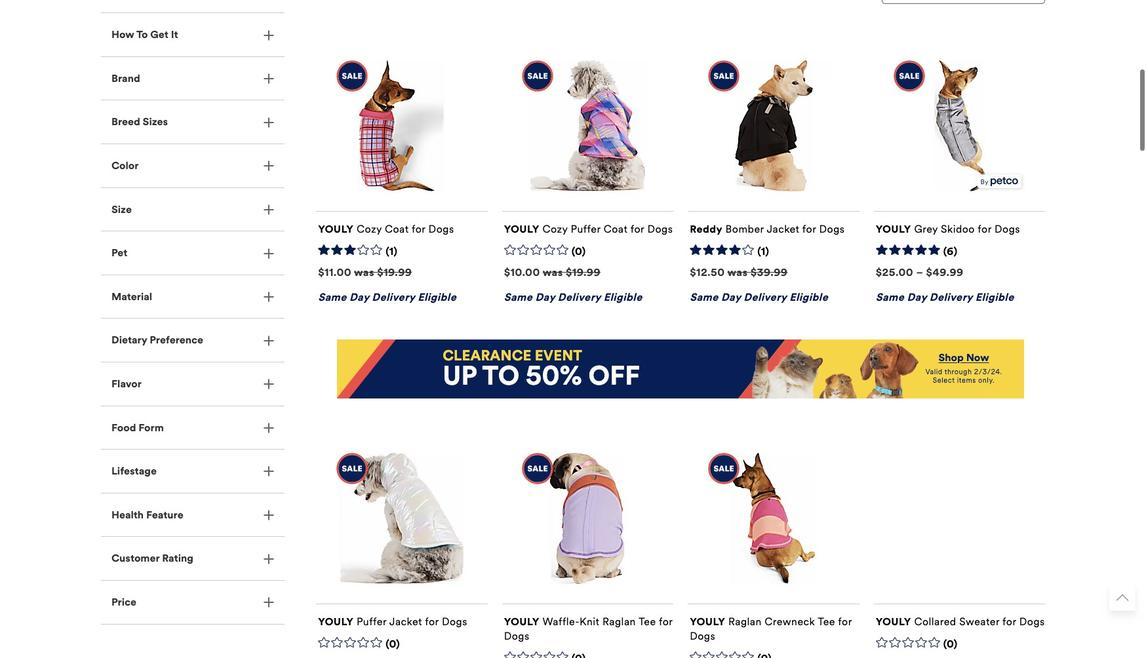 Task type: describe. For each thing, give the bounding box(es) containing it.
$11.00
[[318, 266, 352, 279]]

2 plus icon 2 image from the top
[[264, 74, 274, 84]]

youly puffer jacket for dogs
[[318, 616, 467, 628]]

4 same from the left
[[876, 291, 904, 304]]

youly grey skidoo for dogs
[[876, 223, 1020, 235]]

day for $11.00
[[350, 291, 369, 304]]

dogs for raglan crewneck tee for dogs
[[690, 630, 716, 643]]

dogs for youly collared sweater for dogs
[[1020, 616, 1045, 628]]

day for $10.00
[[535, 291, 555, 304]]

dogs for youly puffer jacket for dogs
[[442, 616, 467, 628]]

13 plus icon 2 button from the top
[[101, 537, 285, 580]]

for for youly puffer jacket for dogs
[[425, 616, 439, 628]]

1 coat from the left
[[385, 223, 409, 235]]

6 reviews element
[[944, 245, 958, 259]]

5 plus icon 2 image from the top
[[264, 205, 274, 215]]

was for $12.50
[[728, 266, 748, 279]]

7 plus icon 2 button from the top
[[101, 275, 285, 318]]

for for youly cozy coat for dogs
[[412, 223, 426, 235]]

delivery for $11.00 was $19.99
[[372, 291, 415, 304]]

dogs for reddy bomber jacket for dogs
[[819, 223, 845, 235]]

$12.50
[[690, 266, 725, 279]]

tee inside raglan crewneck tee for dogs
[[818, 616, 835, 628]]

2/3/24.
[[974, 368, 1002, 377]]

7 plus icon 2 image from the top
[[264, 292, 274, 302]]

13 plus icon 2 image from the top
[[264, 554, 274, 564]]

eligible for $10.00 was $19.99
[[604, 291, 642, 304]]

same day delivery eligible for $11.00 was $19.99
[[318, 291, 457, 304]]

grey
[[914, 223, 938, 235]]

only.
[[978, 376, 995, 385]]

styled arrow button link
[[1110, 585, 1136, 611]]

for for raglan crewneck tee for dogs
[[838, 616, 852, 628]]

4 plus icon 2 image from the top
[[264, 161, 274, 171]]

cozy for puffer
[[543, 223, 568, 235]]

clearance event up to 50% off
[[443, 347, 640, 392]]

$49.99
[[926, 266, 964, 279]]

shop now link
[[939, 352, 989, 364]]

dogs for youly grey skidoo for dogs
[[995, 223, 1020, 235]]

5 plus icon 2 button from the top
[[101, 188, 285, 231]]

through
[[945, 368, 972, 377]]

select
[[933, 376, 955, 385]]

items
[[957, 376, 976, 385]]

1 plus icon 2 image from the top
[[264, 30, 274, 40]]

youly cozy coat for dogs
[[318, 223, 454, 235]]

for inside waffle-knit raglan tee for dogs
[[659, 616, 673, 628]]

eligible for $12.50 was $39.99
[[790, 291, 828, 304]]

jacket for (1)
[[767, 223, 800, 235]]

youly for cozy coat for dogs
[[318, 223, 354, 235]]

$25.00 – $49.99
[[876, 266, 964, 279]]

dogs inside waffle-knit raglan tee for dogs
[[504, 630, 530, 643]]

1 plus icon 2 button from the top
[[101, 13, 285, 56]]

clearance
[[443, 347, 531, 365]]

$10.00 was $19.99
[[504, 266, 601, 279]]

bomber
[[726, 223, 764, 235]]

for for youly grey skidoo for dogs
[[978, 223, 992, 235]]

was for $11.00
[[354, 266, 374, 279]]

6 plus icon 2 image from the top
[[264, 248, 274, 259]]

0 reviews element for jacket
[[386, 638, 400, 652]]

$25.00
[[876, 266, 914, 279]]

same for $12.50
[[690, 291, 719, 304]]

dogs for youly cozy coat for dogs
[[429, 223, 454, 235]]

$39.99
[[751, 266, 788, 279]]

now
[[966, 352, 989, 364]]

same for $11.00
[[318, 291, 347, 304]]

14 plus icon 2 image from the top
[[264, 598, 274, 608]]

same for $10.00
[[504, 291, 533, 304]]

youly for grey skidoo for dogs
[[876, 223, 911, 235]]

10 plus icon 2 button from the top
[[101, 406, 285, 449]]

delivery for $49.99
[[930, 291, 973, 304]]

delivery for $10.00 was $19.99
[[558, 291, 601, 304]]

0 reviews element down raglan crewneck tee for dogs
[[758, 653, 772, 658]]



Task type: vqa. For each thing, say whether or not it's contained in the screenshot.


Task type: locate. For each thing, give the bounding box(es) containing it.
3 same from the left
[[690, 291, 719, 304]]

1 review element for coat
[[386, 245, 398, 259]]

$12.50 was $39.99
[[690, 266, 788, 279]]

1 same day delivery eligible from the left
[[318, 291, 457, 304]]

youly for puffer jacket for dogs
[[318, 616, 354, 628]]

off
[[589, 360, 640, 392]]

coat
[[385, 223, 409, 235], [604, 223, 628, 235]]

12 plus icon 2 button from the top
[[101, 494, 285, 537]]

(0) for jacket
[[386, 638, 400, 651]]

9 plus icon 2 image from the top
[[264, 379, 274, 390]]

2 plus icon 2 button from the top
[[101, 57, 285, 100]]

plus icon 2 image
[[264, 30, 274, 40], [264, 74, 274, 84], [264, 117, 274, 128], [264, 161, 274, 171], [264, 205, 274, 215], [264, 248, 274, 259], [264, 292, 274, 302], [264, 336, 274, 346], [264, 379, 274, 390], [264, 423, 274, 433], [264, 467, 274, 477], [264, 510, 274, 521], [264, 554, 274, 564], [264, 598, 274, 608]]

4 same day delivery eligible from the left
[[876, 291, 1014, 304]]

same day delivery eligible down $49.99
[[876, 291, 1014, 304]]

4 day from the left
[[907, 291, 927, 304]]

1 $19.99 from the left
[[377, 266, 412, 279]]

same day delivery eligible down $39.99
[[690, 291, 828, 304]]

4 eligible from the left
[[976, 291, 1014, 304]]

tee
[[639, 616, 656, 628], [818, 616, 835, 628]]

valid
[[926, 368, 943, 377]]

(0) down the youly puffer jacket for dogs
[[386, 638, 400, 651]]

was right $10.00
[[543, 266, 563, 279]]

2 cozy from the left
[[543, 223, 568, 235]]

a cat, a gerbil, and a dog. image
[[751, 340, 920, 399]]

puffer
[[571, 223, 601, 235], [357, 616, 387, 628]]

0 reviews element
[[572, 245, 586, 259], [386, 638, 400, 652], [944, 638, 958, 652], [572, 653, 586, 658], [758, 653, 772, 658]]

8 plus icon 2 button from the top
[[101, 319, 285, 362]]

3 same day delivery eligible from the left
[[690, 291, 828, 304]]

0 horizontal spatial coat
[[385, 223, 409, 235]]

(1)
[[386, 245, 398, 258], [758, 245, 770, 258]]

1 review element for jacket
[[758, 245, 770, 259]]

sweater
[[960, 616, 1000, 628]]

0 horizontal spatial puffer
[[357, 616, 387, 628]]

1 day from the left
[[350, 291, 369, 304]]

1 horizontal spatial (0)
[[572, 245, 586, 258]]

0 reviews element down youly collared sweater for dogs
[[944, 638, 958, 652]]

same down '$25.00'
[[876, 291, 904, 304]]

$19.99 for (0)
[[566, 266, 601, 279]]

0 horizontal spatial was
[[354, 266, 374, 279]]

(1) down youly cozy coat for dogs
[[386, 245, 398, 258]]

10 plus icon 2 image from the top
[[264, 423, 274, 433]]

0 reviews element down the youly puffer jacket for dogs
[[386, 638, 400, 652]]

3 plus icon 2 button from the top
[[101, 101, 285, 144]]

raglan inside raglan crewneck tee for dogs
[[729, 616, 762, 628]]

2 (1) from the left
[[758, 245, 770, 258]]

2 1 review element from the left
[[758, 245, 770, 259]]

0 reviews element down waffle-knit raglan tee for dogs
[[572, 653, 586, 658]]

50%
[[526, 360, 582, 392]]

was right $11.00
[[354, 266, 374, 279]]

2 eligible from the left
[[604, 291, 642, 304]]

same
[[318, 291, 347, 304], [504, 291, 533, 304], [690, 291, 719, 304], [876, 291, 904, 304]]

jacket
[[767, 223, 800, 235], [389, 616, 422, 628]]

eligible
[[418, 291, 457, 304], [604, 291, 642, 304], [790, 291, 828, 304], [976, 291, 1014, 304]]

youly cozy puffer coat for dogs
[[504, 223, 673, 235]]

(0) down youly cozy puffer coat for dogs
[[572, 245, 586, 258]]

skidoo
[[941, 223, 975, 235]]

day down "$12.50 was $39.99"
[[721, 291, 741, 304]]

cozy up $10.00 was $19.99
[[543, 223, 568, 235]]

2 was from the left
[[543, 266, 563, 279]]

11 plus icon 2 image from the top
[[264, 467, 274, 477]]

1 review element up $39.99
[[758, 245, 770, 259]]

0 horizontal spatial cozy
[[357, 223, 382, 235]]

same down $11.00
[[318, 291, 347, 304]]

to
[[482, 360, 520, 392]]

1 vertical spatial puffer
[[357, 616, 387, 628]]

–
[[916, 266, 924, 279]]

3 eligible from the left
[[790, 291, 828, 304]]

$10.00
[[504, 266, 540, 279]]

$19.99 down youly cozy puffer coat for dogs
[[566, 266, 601, 279]]

2 same from the left
[[504, 291, 533, 304]]

same day delivery eligible for $10.00 was $19.99
[[504, 291, 642, 304]]

delivery for $12.50 was $39.99
[[744, 291, 787, 304]]

(0) for puffer
[[572, 245, 586, 258]]

cozy up "$11.00 was $19.99"
[[357, 223, 382, 235]]

dogs inside raglan crewneck tee for dogs
[[690, 630, 716, 643]]

same day delivery eligible for $49.99
[[876, 291, 1014, 304]]

2 $19.99 from the left
[[566, 266, 601, 279]]

1 horizontal spatial puffer
[[571, 223, 601, 235]]

11 plus icon 2 button from the top
[[101, 450, 285, 493]]

from $25.00 up to $49.99 element
[[876, 266, 964, 279]]

1 tee from the left
[[639, 616, 656, 628]]

14 plus icon 2 button from the top
[[101, 581, 285, 624]]

9 plus icon 2 button from the top
[[101, 363, 285, 406]]

3 day from the left
[[721, 291, 741, 304]]

tee right crewneck
[[818, 616, 835, 628]]

2 day from the left
[[535, 291, 555, 304]]

raglan right knit
[[603, 616, 636, 628]]

2 raglan from the left
[[729, 616, 762, 628]]

same day delivery eligible down "$11.00 was $19.99"
[[318, 291, 457, 304]]

0 horizontal spatial raglan
[[603, 616, 636, 628]]

2 same day delivery eligible from the left
[[504, 291, 642, 304]]

0 vertical spatial jacket
[[767, 223, 800, 235]]

(0) for sweater
[[944, 638, 958, 651]]

2 tee from the left
[[818, 616, 835, 628]]

3 plus icon 2 image from the top
[[264, 117, 274, 128]]

day down $10.00 was $19.99
[[535, 291, 555, 304]]

$19.99
[[377, 266, 412, 279], [566, 266, 601, 279]]

was
[[354, 266, 374, 279], [543, 266, 563, 279], [728, 266, 748, 279]]

3 delivery from the left
[[744, 291, 787, 304]]

(1) up $39.99
[[758, 245, 770, 258]]

was for $10.00
[[543, 266, 563, 279]]

cozy
[[357, 223, 382, 235], [543, 223, 568, 235]]

(6)
[[944, 245, 958, 258]]

same day delivery eligible for $12.50 was $39.99
[[690, 291, 828, 304]]

0 reviews element for sweater
[[944, 638, 958, 652]]

2 coat from the left
[[604, 223, 628, 235]]

0 vertical spatial puffer
[[571, 223, 601, 235]]

same day delivery eligible down $10.00 was $19.99
[[504, 291, 642, 304]]

1 same from the left
[[318, 291, 347, 304]]

8 plus icon 2 image from the top
[[264, 336, 274, 346]]

$19.99 down youly cozy coat for dogs
[[377, 266, 412, 279]]

2 horizontal spatial was
[[728, 266, 748, 279]]

youly for cozy puffer coat for dogs
[[504, 223, 540, 235]]

1 review element down youly cozy coat for dogs
[[386, 245, 398, 259]]

1 was from the left
[[354, 266, 374, 279]]

1 eligible from the left
[[418, 291, 457, 304]]

0 horizontal spatial (1)
[[386, 245, 398, 258]]

1 delivery from the left
[[372, 291, 415, 304]]

3 was from the left
[[728, 266, 748, 279]]

(1) for coat
[[386, 245, 398, 258]]

reddy
[[690, 223, 723, 235]]

0 horizontal spatial tee
[[639, 616, 656, 628]]

raglan inside waffle-knit raglan tee for dogs
[[603, 616, 636, 628]]

1 1 review element from the left
[[386, 245, 398, 259]]

1 horizontal spatial tee
[[818, 616, 835, 628]]

6 plus icon 2 button from the top
[[101, 232, 285, 275]]

for
[[412, 223, 426, 235], [631, 223, 645, 235], [803, 223, 816, 235], [978, 223, 992, 235], [425, 616, 439, 628], [659, 616, 673, 628], [838, 616, 852, 628], [1003, 616, 1017, 628]]

0 reviews element for puffer
[[572, 245, 586, 259]]

1 horizontal spatial jacket
[[767, 223, 800, 235]]

shop
[[939, 352, 964, 364]]

same day delivery eligible
[[318, 291, 457, 304], [504, 291, 642, 304], [690, 291, 828, 304], [876, 291, 1014, 304]]

4 plus icon 2 button from the top
[[101, 144, 285, 187]]

reddy bomber jacket for dogs
[[690, 223, 845, 235]]

1 cozy from the left
[[357, 223, 382, 235]]

1 horizontal spatial cozy
[[543, 223, 568, 235]]

delivery down $10.00 was $19.99
[[558, 291, 601, 304]]

day for $12.50
[[721, 291, 741, 304]]

scroll to top image
[[1117, 592, 1129, 604]]

same down $10.00
[[504, 291, 533, 304]]

eligible for $11.00 was $19.99
[[418, 291, 457, 304]]

event
[[535, 347, 582, 365]]

0 horizontal spatial $19.99
[[377, 266, 412, 279]]

(1) for jacket
[[758, 245, 770, 258]]

same down $12.50
[[690, 291, 719, 304]]

1 horizontal spatial (1)
[[758, 245, 770, 258]]

1 horizontal spatial 1 review element
[[758, 245, 770, 259]]

(0) down youly collared sweater for dogs
[[944, 638, 958, 651]]

shop now valid through 2/3/24. select items only.
[[926, 352, 1002, 385]]

waffle-knit raglan tee for dogs
[[504, 616, 673, 643]]

0 horizontal spatial jacket
[[389, 616, 422, 628]]

for for reddy bomber jacket for dogs
[[803, 223, 816, 235]]

1 review element
[[386, 245, 398, 259], [758, 245, 770, 259]]

tee right knit
[[639, 616, 656, 628]]

dogs
[[429, 223, 454, 235], [648, 223, 673, 235], [819, 223, 845, 235], [995, 223, 1020, 235], [442, 616, 467, 628], [1020, 616, 1045, 628], [504, 630, 530, 643], [690, 630, 716, 643]]

waffle-
[[543, 616, 580, 628]]

$11.00 was $19.99
[[318, 266, 412, 279]]

1 horizontal spatial coat
[[604, 223, 628, 235]]

1 (1) from the left
[[386, 245, 398, 258]]

1 horizontal spatial raglan
[[729, 616, 762, 628]]

1 raglan from the left
[[603, 616, 636, 628]]

(0)
[[572, 245, 586, 258], [386, 638, 400, 651], [944, 638, 958, 651]]

raglan left crewneck
[[729, 616, 762, 628]]

plus icon 2 button
[[101, 13, 285, 56], [101, 57, 285, 100], [101, 101, 285, 144], [101, 144, 285, 187], [101, 188, 285, 231], [101, 232, 285, 275], [101, 275, 285, 318], [101, 319, 285, 362], [101, 363, 285, 406], [101, 406, 285, 449], [101, 450, 285, 493], [101, 494, 285, 537], [101, 537, 285, 580], [101, 581, 285, 624]]

cozy for coat
[[357, 223, 382, 235]]

0 reviews element down youly cozy puffer coat for dogs
[[572, 245, 586, 259]]

1 vertical spatial jacket
[[389, 616, 422, 628]]

$19.99 for (1)
[[377, 266, 412, 279]]

delivery down $49.99
[[930, 291, 973, 304]]

4 delivery from the left
[[930, 291, 973, 304]]

delivery
[[372, 291, 415, 304], [558, 291, 601, 304], [744, 291, 787, 304], [930, 291, 973, 304]]

tee inside waffle-knit raglan tee for dogs
[[639, 616, 656, 628]]

knit
[[580, 616, 600, 628]]

2 delivery from the left
[[558, 291, 601, 304]]

youly for collared sweater for dogs
[[876, 616, 911, 628]]

raglan
[[603, 616, 636, 628], [729, 616, 762, 628]]

youly collared sweater for dogs
[[876, 616, 1045, 628]]

1 horizontal spatial $19.99
[[566, 266, 601, 279]]

for for youly collared sweater for dogs
[[1003, 616, 1017, 628]]

12 plus icon 2 image from the top
[[264, 510, 274, 521]]

youly
[[318, 223, 354, 235], [504, 223, 540, 235], [876, 223, 911, 235], [318, 616, 354, 628], [504, 616, 540, 628], [690, 616, 726, 628], [876, 616, 911, 628]]

eligible for $49.99
[[976, 291, 1014, 304]]

raglan crewneck tee for dogs
[[690, 616, 852, 643]]

was right $12.50
[[728, 266, 748, 279]]

0 horizontal spatial (0)
[[386, 638, 400, 651]]

1 horizontal spatial was
[[543, 266, 563, 279]]

up
[[443, 360, 477, 392]]

collared
[[914, 616, 957, 628]]

jacket for (0)
[[389, 616, 422, 628]]

day
[[350, 291, 369, 304], [535, 291, 555, 304], [721, 291, 741, 304], [907, 291, 927, 304]]

delivery down $39.99
[[744, 291, 787, 304]]

delivery down "$11.00 was $19.99"
[[372, 291, 415, 304]]

day down "$11.00 was $19.99"
[[350, 291, 369, 304]]

day down $25.00 – $49.99
[[907, 291, 927, 304]]

crewneck
[[765, 616, 815, 628]]

2 horizontal spatial (0)
[[944, 638, 958, 651]]

0 horizontal spatial 1 review element
[[386, 245, 398, 259]]

for inside raglan crewneck tee for dogs
[[838, 616, 852, 628]]



